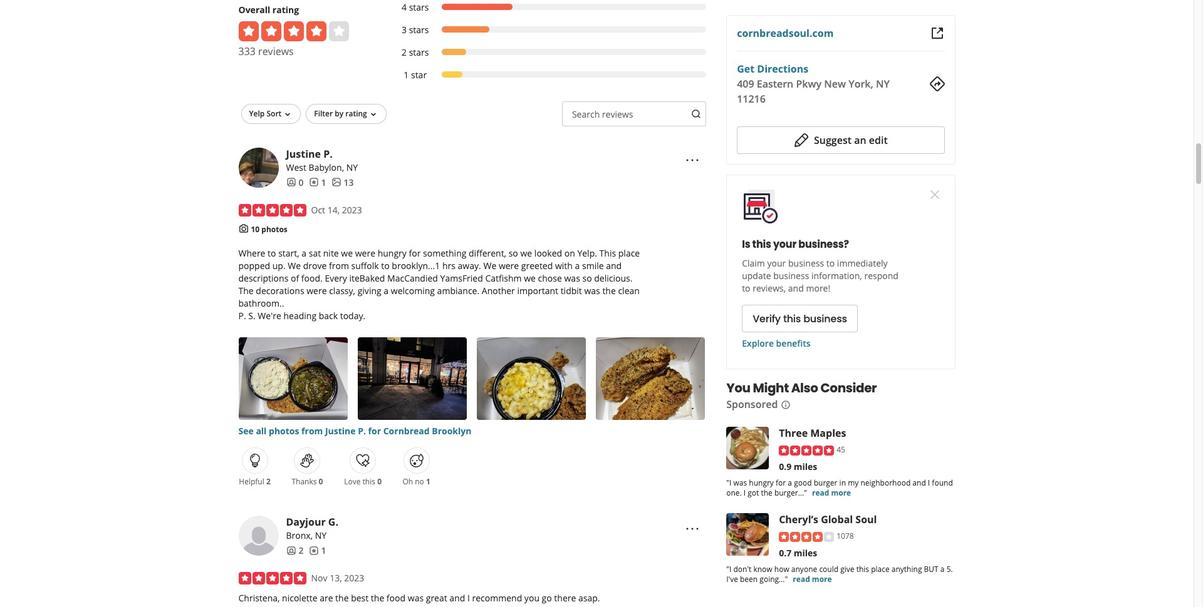 Task type: locate. For each thing, give the bounding box(es) containing it.
24 pencil v2 image
[[794, 133, 809, 148]]

ny inside the justine p. west babylon, ny
[[346, 161, 358, 173]]

stars for 4 stars
[[409, 1, 429, 13]]

and up delicious.
[[606, 260, 622, 272]]

see
[[238, 426, 254, 438]]

4
[[402, 1, 407, 13]]

p.
[[324, 147, 333, 161], [238, 310, 246, 322], [358, 426, 366, 438]]

heading
[[284, 310, 317, 322]]

24 external link v2 image
[[930, 26, 945, 41]]

5 star rating image up 10 photos
[[238, 204, 306, 217]]

is this your business? claim your business to immediately update business information, respond to reviews, and more!
[[742, 238, 899, 295]]

2023 right 14,
[[342, 204, 362, 216]]

by
[[335, 108, 344, 119]]

read more link up cheryl's global soul link
[[812, 488, 851, 499]]

a left good at the right bottom
[[788, 478, 792, 489]]

1 vertical spatial p.
[[238, 310, 246, 322]]

s.
[[248, 310, 256, 322]]

immediately
[[837, 258, 888, 269]]

0 horizontal spatial p.
[[238, 310, 246, 322]]

york,
[[849, 77, 874, 91]]

10 photos
[[251, 224, 288, 235]]

0 vertical spatial for
[[409, 248, 421, 260]]

1 vertical spatial ny
[[346, 161, 358, 173]]

from up every
[[329, 260, 349, 272]]

hungry right one.
[[749, 478, 774, 489]]

"i for cheryl's
[[726, 564, 732, 575]]

1 right 16 review v2 image
[[321, 545, 326, 557]]

1 horizontal spatial hungry
[[749, 478, 774, 489]]

yelp sort button
[[241, 104, 301, 124]]

friends element
[[286, 177, 304, 189], [286, 545, 304, 558]]

the down delicious.
[[603, 285, 616, 297]]

0 horizontal spatial ny
[[315, 530, 327, 542]]

0 horizontal spatial 4 star rating image
[[238, 21, 349, 41]]

2 miles from the top
[[794, 547, 817, 559]]

this up benefits
[[783, 312, 801, 326]]

0 right 16 friends v2 icon at the left top
[[299, 177, 304, 188]]

"i don't know how anyone could give this place anything but a 5. i've been going…"
[[726, 564, 953, 585]]

hungry up brooklyn...1
[[378, 248, 407, 260]]

overall rating
[[238, 4, 299, 15]]

0 right love
[[377, 477, 382, 488]]

place left anything
[[871, 564, 890, 575]]

ny up 13
[[346, 161, 358, 173]]

14,
[[328, 204, 340, 216]]

1 vertical spatial read
[[793, 574, 810, 585]]

for left cornbread
[[368, 426, 381, 438]]

0 vertical spatial were
[[355, 248, 375, 260]]

stars right 4
[[409, 1, 429, 13]]

from right all
[[302, 426, 323, 438]]

1 vertical spatial so
[[583, 273, 592, 285]]

1 "i from the top
[[726, 478, 732, 489]]

0 vertical spatial read more
[[812, 488, 851, 499]]

5 star rating image
[[238, 204, 306, 217], [779, 446, 834, 456], [238, 573, 306, 585]]

reviews element down babylon,
[[309, 177, 326, 189]]

photo of dayjour g. image
[[238, 516, 279, 557]]

1 horizontal spatial read
[[812, 488, 829, 499]]

a inside "i was hungry for a good burger in my neighborhood and i found one. i got the burger…"
[[788, 478, 792, 489]]

1 vertical spatial justine
[[325, 426, 356, 438]]

chose
[[538, 273, 562, 285]]

oh
[[403, 477, 413, 488]]

business
[[788, 258, 824, 269], [773, 270, 809, 282], [804, 312, 847, 326]]

to up up.
[[268, 248, 276, 260]]

16 chevron down v2 image
[[283, 109, 293, 119]]

1 horizontal spatial 4 star rating image
[[779, 532, 834, 542]]

claim
[[742, 258, 765, 269]]

photos right all
[[269, 426, 299, 438]]

place
[[618, 248, 640, 260], [871, 564, 890, 575]]

1 horizontal spatial reviews
[[602, 108, 633, 120]]

stars up star
[[409, 46, 429, 58]]

the inside where to start, a sat nite we were hungry for something different, so we looked on yelp. this place popped up. we drove from suffolk to brooklyn...1 hrs away. we were greeted with a smile and descriptions of food. every itebaked maccandied yamsfried catfishm we chose was so delicious. the decorations were classy, giving a welcoming ambiance. another important tidbit was the clean bathroom.. p. s. we're heading back today.
[[603, 285, 616, 297]]

1 horizontal spatial rating
[[346, 108, 367, 119]]

stars inside filter reviews by 4 stars rating element
[[409, 1, 429, 13]]

"i left don't
[[726, 564, 732, 575]]

2 "i from the top
[[726, 564, 732, 575]]

for up brooklyn...1
[[409, 248, 421, 260]]

3 stars from the top
[[409, 46, 429, 58]]

drove
[[303, 260, 327, 272]]

this for verify
[[783, 312, 801, 326]]

2 inside "friends" element
[[299, 545, 304, 557]]

we down greeted
[[524, 273, 536, 285]]

yamsfried
[[440, 273, 483, 285]]

a right with
[[575, 260, 580, 272]]

this for is
[[752, 238, 771, 252]]

0 vertical spatial p.
[[324, 147, 333, 161]]

start,
[[278, 248, 299, 260]]

more for maples
[[831, 488, 851, 499]]

place right this at the top
[[618, 248, 640, 260]]

(0 reactions) element right thanks
[[319, 477, 323, 488]]

2 horizontal spatial p.
[[358, 426, 366, 438]]

and
[[606, 260, 622, 272], [788, 283, 804, 295], [913, 478, 926, 489], [450, 593, 465, 605]]

justine p. west babylon, ny
[[286, 147, 358, 173]]

and left "more!"
[[788, 283, 804, 295]]

2 vertical spatial 2
[[299, 545, 304, 557]]

1 vertical spatial place
[[871, 564, 890, 575]]

reviews right search
[[602, 108, 633, 120]]

0 horizontal spatial read
[[793, 574, 810, 585]]

photos
[[262, 224, 288, 235], [269, 426, 299, 438]]

p. left s.
[[238, 310, 246, 322]]

2 horizontal spatial ny
[[876, 77, 890, 91]]

2 for 2 stars
[[402, 46, 407, 58]]

0 horizontal spatial (0 reactions) element
[[319, 477, 323, 488]]

1 horizontal spatial (0 reactions) element
[[377, 477, 382, 488]]

2 right helpful
[[266, 477, 271, 488]]

  text field
[[562, 101, 706, 126]]

0 vertical spatial 4 star rating image
[[238, 21, 349, 41]]

(0 reactions) element for thanks 0
[[319, 477, 323, 488]]

menu image
[[685, 522, 700, 537]]

was left got
[[734, 478, 747, 489]]

2023 right 13,
[[344, 573, 364, 585]]

was up tidbit
[[564, 273, 580, 285]]

1 vertical spatial stars
[[409, 24, 429, 36]]

0 horizontal spatial for
[[368, 426, 381, 438]]

we
[[288, 260, 301, 272], [483, 260, 497, 272]]

business down business? at right
[[788, 258, 824, 269]]

read right the "how"
[[793, 574, 810, 585]]

ny down dayjour g. link
[[315, 530, 327, 542]]

this right is
[[752, 238, 771, 252]]

give
[[841, 564, 855, 575]]

0 vertical spatial reviews element
[[309, 177, 326, 189]]

justine inside the justine p. west babylon, ny
[[286, 147, 321, 161]]

4 star rating image down overall rating
[[238, 21, 349, 41]]

0 vertical spatial 2023
[[342, 204, 362, 216]]

2 horizontal spatial for
[[776, 478, 786, 489]]

so down "smile"
[[583, 273, 592, 285]]

1 vertical spatial 2023
[[344, 573, 364, 585]]

your right claim
[[767, 258, 786, 269]]

2 we from the left
[[483, 260, 497, 272]]

16 friends v2 image
[[286, 546, 296, 556]]

the right best
[[371, 593, 384, 605]]

0 horizontal spatial place
[[618, 248, 640, 260]]

3
[[402, 24, 407, 36]]

classy,
[[329, 285, 355, 297]]

read more
[[812, 488, 851, 499], [793, 574, 832, 585]]

every
[[325, 273, 347, 285]]

p. left cornbread
[[358, 426, 366, 438]]

1 horizontal spatial 2
[[299, 545, 304, 557]]

1 vertical spatial 2
[[266, 477, 271, 488]]

important
[[517, 285, 558, 297]]

i left found
[[928, 478, 930, 489]]

food.
[[301, 273, 323, 285]]

we up of
[[288, 260, 301, 272]]

star
[[411, 69, 427, 81]]

1 horizontal spatial p.
[[324, 147, 333, 161]]

0 horizontal spatial reviews
[[258, 44, 294, 58]]

were up catfishm
[[499, 260, 519, 272]]

photos right 10
[[262, 224, 288, 235]]

1 reviews element from the top
[[309, 177, 326, 189]]

babylon,
[[309, 161, 344, 173]]

1 vertical spatial rating
[[346, 108, 367, 119]]

rating left 16 chevron down v2 image at top
[[346, 108, 367, 119]]

1 horizontal spatial we
[[483, 260, 497, 272]]

to
[[268, 248, 276, 260], [827, 258, 835, 269], [381, 260, 390, 272], [742, 283, 751, 295]]

friends element containing 0
[[286, 177, 304, 189]]

24 directions v2 image
[[930, 76, 945, 92]]

0 vertical spatial rating
[[273, 4, 299, 15]]

1 vertical spatial photos
[[269, 426, 299, 438]]

5 star rating image for justine p.
[[238, 204, 306, 217]]

2 right 16 friends v2 image
[[299, 545, 304, 557]]

miles up good at the right bottom
[[794, 461, 817, 473]]

1 vertical spatial more
[[812, 574, 832, 585]]

reviews element
[[309, 177, 326, 189], [309, 545, 326, 558]]

1 horizontal spatial 0
[[319, 477, 323, 488]]

2 horizontal spatial 0
[[377, 477, 382, 488]]

read more link for global
[[793, 574, 832, 585]]

0 vertical spatial reviews
[[258, 44, 294, 58]]

friends element down bronx,
[[286, 545, 304, 558]]

oct 14, 2023
[[311, 204, 362, 216]]

directions
[[757, 62, 809, 76]]

one.
[[726, 488, 742, 499]]

2 reviews element from the top
[[309, 545, 326, 558]]

love
[[344, 477, 361, 488]]

descriptions
[[238, 273, 289, 285]]

2 friends element from the top
[[286, 545, 304, 558]]

read more for maples
[[812, 488, 851, 499]]

2 (0 reactions) element from the left
[[377, 477, 382, 488]]

love this 0
[[344, 477, 382, 488]]

10
[[251, 224, 260, 235]]

1
[[404, 69, 409, 81], [321, 177, 326, 188], [426, 477, 430, 488], [321, 545, 326, 557]]

for down 0.9
[[776, 478, 786, 489]]

0 horizontal spatial 0
[[299, 177, 304, 188]]

stars inside filter reviews by 3 stars rating element
[[409, 24, 429, 36]]

0 vertical spatial read
[[812, 488, 829, 499]]

a inside "i don't know how anyone could give this place anything but a 5. i've been going…"
[[941, 564, 945, 575]]

menu image
[[685, 153, 700, 168]]

were up suffolk
[[355, 248, 375, 260]]

1 horizontal spatial from
[[329, 260, 349, 272]]

eastern
[[757, 77, 794, 91]]

rating right overall
[[273, 4, 299, 15]]

0 vertical spatial 5 star rating image
[[238, 204, 306, 217]]

1 vertical spatial 4 star rating image
[[779, 532, 834, 542]]

(1 reaction) element
[[426, 477, 430, 488]]

business down "more!"
[[804, 312, 847, 326]]

2 horizontal spatial 2
[[402, 46, 407, 58]]

16 camera v2 image
[[238, 224, 249, 234]]

suggest an edit
[[814, 133, 888, 147]]

1 vertical spatial reviews
[[602, 108, 633, 120]]

0 inside "friends" element
[[299, 177, 304, 188]]

5 star rating image up christena,
[[238, 573, 306, 585]]

read more up cheryl's global soul link
[[812, 488, 851, 499]]

5 star rating image up 0.9 miles
[[779, 446, 834, 456]]

looked
[[534, 248, 562, 260]]

stars right 3 at top
[[409, 24, 429, 36]]

cheryl's global soul
[[779, 513, 877, 527]]

were
[[355, 248, 375, 260], [499, 260, 519, 272], [307, 285, 327, 297]]

p. inside the justine p. west babylon, ny
[[324, 147, 333, 161]]

0 horizontal spatial 2
[[266, 477, 271, 488]]

i left got
[[744, 488, 746, 499]]

"i left got
[[726, 478, 732, 489]]

5 star rating image for dayjour g.
[[238, 573, 306, 585]]

you
[[726, 380, 751, 397]]

we down 'different,'
[[483, 260, 497, 272]]

(0 reactions) element right love
[[377, 477, 382, 488]]

1 vertical spatial "i
[[726, 564, 732, 575]]

333
[[238, 44, 256, 58]]

2 vertical spatial for
[[776, 478, 786, 489]]

2023 for g.
[[344, 573, 364, 585]]

your right is
[[773, 238, 797, 252]]

0 horizontal spatial so
[[509, 248, 518, 260]]

miles up anyone
[[794, 547, 817, 559]]

2 vertical spatial ny
[[315, 530, 327, 542]]

333 reviews
[[238, 44, 294, 58]]

a left sat
[[302, 248, 307, 260]]

so right 'different,'
[[509, 248, 518, 260]]

the right are
[[335, 593, 349, 605]]

0.9 miles
[[779, 461, 817, 473]]

0 vertical spatial "i
[[726, 478, 732, 489]]

reviews right 333
[[258, 44, 294, 58]]

1 horizontal spatial so
[[583, 273, 592, 285]]

ny right york,
[[876, 77, 890, 91]]

close image
[[927, 187, 942, 202]]

16 chevron down v2 image
[[368, 109, 378, 119]]

"i inside "i don't know how anyone could give this place anything but a 5. i've been going…"
[[726, 564, 732, 575]]

away.
[[458, 260, 481, 272]]

1 star
[[404, 69, 427, 81]]

reviews element down dayjour g. bronx, ny
[[309, 545, 326, 558]]

0 horizontal spatial hungry
[[378, 248, 407, 260]]

another
[[482, 285, 515, 297]]

0 vertical spatial more
[[831, 488, 851, 499]]

clean
[[618, 285, 640, 297]]

0 vertical spatial friends element
[[286, 177, 304, 189]]

business?
[[799, 238, 849, 252]]

more for global
[[812, 574, 832, 585]]

hungry inside "i was hungry for a good burger in my neighborhood and i found one. i got the burger…"
[[749, 478, 774, 489]]

(0 reactions) element
[[319, 477, 323, 488], [377, 477, 382, 488]]

and inside 'is this your business? claim your business to immediately update business information, respond to reviews, and more!'
[[788, 283, 804, 295]]

4 star rating image for 1078
[[779, 532, 834, 542]]

"i inside "i was hungry for a good burger in my neighborhood and i found one. i got the burger…"
[[726, 478, 732, 489]]

0 vertical spatial miles
[[794, 461, 817, 473]]

p. up babylon,
[[324, 147, 333, 161]]

ny inside get directions 409 eastern pkwy new york, ny 11216
[[876, 77, 890, 91]]

this for love
[[363, 477, 375, 488]]

more left give
[[812, 574, 832, 585]]

1 vertical spatial business
[[773, 270, 809, 282]]

2 vertical spatial 5 star rating image
[[238, 573, 306, 585]]

2 horizontal spatial were
[[499, 260, 519, 272]]

filter
[[314, 108, 333, 119]]

how
[[774, 564, 790, 575]]

the inside "i was hungry for a good burger in my neighborhood and i found one. i got the burger…"
[[761, 488, 773, 499]]

0 vertical spatial place
[[618, 248, 640, 260]]

0 horizontal spatial justine
[[286, 147, 321, 161]]

new
[[824, 77, 846, 91]]

three
[[779, 427, 808, 441]]

justine up love
[[325, 426, 356, 438]]

dayjour g. bronx, ny
[[286, 516, 338, 542]]

reviews for search reviews
[[602, 108, 633, 120]]

1 miles from the top
[[794, 461, 817, 473]]

read more down the 0.7 miles in the right bottom of the page
[[793, 574, 832, 585]]

food
[[387, 593, 406, 605]]

1 vertical spatial 5 star rating image
[[779, 446, 834, 456]]

16 info v2 image
[[781, 400, 791, 410]]

(2 reactions) element
[[266, 477, 271, 488]]

going…"
[[760, 574, 788, 585]]

4 star rating image
[[238, 21, 349, 41], [779, 532, 834, 542]]

0 vertical spatial so
[[509, 248, 518, 260]]

read more link for maples
[[812, 488, 851, 499]]

asap.
[[578, 593, 600, 605]]

stars inside filter reviews by 2 stars rating element
[[409, 46, 429, 58]]

0 horizontal spatial we
[[288, 260, 301, 272]]

in
[[840, 478, 846, 489]]

0 vertical spatial from
[[329, 260, 349, 272]]

read right good at the right bottom
[[812, 488, 829, 499]]

friends element containing 2
[[286, 545, 304, 558]]

0 horizontal spatial were
[[307, 285, 327, 297]]

0 vertical spatial read more link
[[812, 488, 851, 499]]

soul
[[856, 513, 877, 527]]

0 vertical spatial hungry
[[378, 248, 407, 260]]

reviews element for justine
[[309, 177, 326, 189]]

sort
[[267, 108, 282, 119]]

1 horizontal spatial for
[[409, 248, 421, 260]]

1 vertical spatial hungry
[[749, 478, 774, 489]]

a left 5.
[[941, 564, 945, 575]]

place inside "i don't know how anyone could give this place anything but a 5. i've been going…"
[[871, 564, 890, 575]]

dayjour g. link
[[286, 516, 338, 530]]

the right got
[[761, 488, 773, 499]]

1 vertical spatial read more
[[793, 574, 832, 585]]

cheryl's global soul image
[[726, 514, 769, 556]]

0 horizontal spatial from
[[302, 426, 323, 438]]

been
[[740, 574, 758, 585]]

1 vertical spatial reviews element
[[309, 545, 326, 558]]

4 star rating image up the 0.7 miles in the right bottom of the page
[[779, 532, 834, 542]]

this inside 'is this your business? claim your business to immediately update business information, respond to reviews, and more!'
[[752, 238, 771, 252]]

search reviews
[[572, 108, 633, 120]]

1 (0 reactions) element from the left
[[319, 477, 323, 488]]

cheryl's global soul link
[[779, 513, 877, 527]]

1 right no
[[426, 477, 430, 488]]

0 vertical spatial stars
[[409, 1, 429, 13]]

and left found
[[913, 478, 926, 489]]

0 vertical spatial your
[[773, 238, 797, 252]]

1 horizontal spatial justine
[[325, 426, 356, 438]]

this right love
[[363, 477, 375, 488]]

0 vertical spatial 2
[[402, 46, 407, 58]]

2 for 2
[[299, 545, 304, 557]]

1 vertical spatial read more link
[[793, 574, 832, 585]]

i left recommend
[[467, 593, 470, 605]]

2 inside filter reviews by 2 stars rating element
[[402, 46, 407, 58]]

read more link down the 0.7 miles in the right bottom of the page
[[793, 574, 832, 585]]

2 vertical spatial were
[[307, 285, 327, 297]]

2023
[[342, 204, 362, 216], [344, 573, 364, 585]]

0 right thanks
[[319, 477, 323, 488]]

2 stars from the top
[[409, 24, 429, 36]]

16 review v2 image
[[309, 178, 319, 188]]

0 vertical spatial justine
[[286, 147, 321, 161]]

1 vertical spatial friends element
[[286, 545, 304, 558]]

0 vertical spatial ny
[[876, 77, 890, 91]]

business up reviews,
[[773, 270, 809, 282]]

1 horizontal spatial place
[[871, 564, 890, 575]]

1 friends element from the top
[[286, 177, 304, 189]]

justine
[[286, 147, 321, 161], [325, 426, 356, 438]]

1 stars from the top
[[409, 1, 429, 13]]

this right give
[[857, 564, 869, 575]]

friends element down west
[[286, 177, 304, 189]]

more up global
[[831, 488, 851, 499]]

2 vertical spatial stars
[[409, 46, 429, 58]]

2 vertical spatial business
[[804, 312, 847, 326]]

1 vertical spatial from
[[302, 426, 323, 438]]



Task type: describe. For each thing, give the bounding box(es) containing it.
cheryl's
[[779, 513, 819, 527]]

2023 for p.
[[342, 204, 362, 216]]

cornbread
[[383, 426, 430, 438]]

catfishm
[[485, 273, 522, 285]]

for inside "i was hungry for a good burger in my neighborhood and i found one. i got the burger…"
[[776, 478, 786, 489]]

verify
[[753, 312, 781, 326]]

update
[[742, 270, 771, 282]]

bathroom..
[[238, 298, 284, 310]]

we up greeted
[[520, 248, 532, 260]]

45
[[837, 445, 845, 456]]

miles for cheryl's
[[794, 547, 817, 559]]

information,
[[812, 270, 862, 282]]

benefits
[[776, 338, 811, 350]]

to up the information,
[[827, 258, 835, 269]]

g.
[[328, 516, 338, 530]]

anyone
[[791, 564, 817, 575]]

16 review v2 image
[[309, 546, 319, 556]]

to right suffolk
[[381, 260, 390, 272]]

4 stars
[[402, 1, 429, 13]]

explore
[[742, 338, 774, 350]]

yelp.
[[577, 248, 597, 260]]

p. inside where to start, a sat nite we were hungry for something different, so we looked on yelp. this place popped up. we drove from suffolk to brooklyn...1 hrs away. we were greeted with a smile and descriptions of food. every itebaked maccandied yamsfried catfishm we chose was so delicious. the decorations were classy, giving a welcoming ambiance. another important tidbit was the clean bathroom.. p. s. we're heading back today.
[[238, 310, 246, 322]]

16 photos v2 image
[[331, 178, 341, 188]]

where
[[238, 248, 265, 260]]

place inside where to start, a sat nite we were hungry for something different, so we looked on yelp. this place popped up. we drove from suffolk to brooklyn...1 hrs away. we were greeted with a smile and descriptions of food. every itebaked maccandied yamsfried catfishm we chose was so delicious. the decorations were classy, giving a welcoming ambiance. another important tidbit was the clean bathroom.. p. s. we're heading back today.
[[618, 248, 640, 260]]

friends element for justine p.
[[286, 177, 304, 189]]

burger…"
[[775, 488, 807, 499]]

1 vertical spatial for
[[368, 426, 381, 438]]

13
[[344, 177, 354, 188]]

nov 13, 2023
[[311, 573, 364, 585]]

are
[[320, 593, 333, 605]]

0 vertical spatial business
[[788, 258, 824, 269]]

photo of justine p. image
[[238, 148, 279, 188]]

burger
[[814, 478, 838, 489]]

for inside where to start, a sat nite we were hungry for something different, so we looked on yelp. this place popped up. we drove from suffolk to brooklyn...1 hrs away. we were greeted with a smile and descriptions of food. every itebaked maccandied yamsfried catfishm we chose was so delicious. the decorations were classy, giving a welcoming ambiance. another important tidbit was the clean bathroom.. p. s. we're heading back today.
[[409, 248, 421, 260]]

nicolette
[[282, 593, 317, 605]]

was inside "i was hungry for a good burger in my neighborhood and i found one. i got the burger…"
[[734, 478, 747, 489]]

ny inside dayjour g. bronx, ny
[[315, 530, 327, 542]]

reviews,
[[753, 283, 786, 295]]

0 horizontal spatial i
[[467, 593, 470, 605]]

was right 'food'
[[408, 593, 424, 605]]

4 star rating image for 333 reviews
[[238, 21, 349, 41]]

know
[[754, 564, 773, 575]]

justine p. link
[[286, 147, 333, 161]]

13,
[[330, 573, 342, 585]]

ambiance.
[[437, 285, 480, 297]]

maccandied
[[387, 273, 438, 285]]

hungry inside where to start, a sat nite we were hungry for something different, so we looked on yelp. this place popped up. we drove from suffolk to brooklyn...1 hrs away. we were greeted with a smile and descriptions of food. every itebaked maccandied yamsfried catfishm we chose was so delicious. the decorations were classy, giving a welcoming ambiance. another important tidbit was the clean bathroom.. p. s. we're heading back today.
[[378, 248, 407, 260]]

helpful 2
[[239, 477, 271, 488]]

you might also consider
[[726, 380, 877, 397]]

filter reviews by 3 stars rating element
[[389, 24, 706, 36]]

christena, nicolette are the best the food was great and i recommend you go there asap.
[[238, 593, 600, 605]]

filter by rating
[[314, 108, 367, 119]]

don't
[[734, 564, 752, 575]]

could
[[819, 564, 839, 575]]

10 photos link
[[251, 224, 288, 235]]

decorations
[[256, 285, 304, 297]]

oh no 1
[[403, 477, 430, 488]]

11216
[[737, 92, 766, 106]]

photos element
[[331, 177, 354, 189]]

cornbreadsoul.com link
[[737, 26, 834, 40]]

explore benefits
[[742, 338, 811, 350]]

delicious.
[[594, 273, 633, 285]]

you
[[524, 593, 540, 605]]

filter by rating button
[[306, 104, 387, 124]]

filter reviews by 2 stars rating element
[[389, 46, 706, 59]]

something
[[423, 248, 467, 260]]

and inside where to start, a sat nite we were hungry for something different, so we looked on yelp. this place popped up. we drove from suffolk to brooklyn...1 hrs away. we were greeted with a smile and descriptions of food. every itebaked maccandied yamsfried catfishm we chose was so delicious. the decorations were classy, giving a welcoming ambiance. another important tidbit was the clean bathroom.. p. s. we're heading back today.
[[606, 260, 622, 272]]

get directions link
[[737, 62, 809, 76]]

we right nite
[[341, 248, 353, 260]]

nite
[[323, 248, 339, 260]]

(0 reactions) element for love this 0
[[377, 477, 382, 488]]

1078
[[837, 531, 854, 542]]

verify this business
[[753, 312, 847, 326]]

this inside "i don't know how anyone could give this place anything but a 5. i've been going…"
[[857, 564, 869, 575]]

1 vertical spatial your
[[767, 258, 786, 269]]

three maples link
[[779, 427, 846, 441]]

global
[[821, 513, 853, 527]]

from inside where to start, a sat nite we were hungry for something different, so we looked on yelp. this place popped up. we drove from suffolk to brooklyn...1 hrs away. we were greeted with a smile and descriptions of food. every itebaked maccandied yamsfried catfishm we chose was so delicious. the decorations were classy, giving a welcoming ambiance. another important tidbit was the clean bathroom.. p. s. we're heading back today.
[[329, 260, 349, 272]]

the
[[238, 285, 254, 297]]

1 horizontal spatial i
[[744, 488, 746, 499]]

1 right 16 review v2 icon
[[321, 177, 326, 188]]

reviews element for dayjour
[[309, 545, 326, 558]]

1 we from the left
[[288, 260, 301, 272]]

brooklyn
[[432, 426, 472, 438]]

friends element for dayjour g.
[[286, 545, 304, 558]]

stars for 2 stars
[[409, 46, 429, 58]]

suggest
[[814, 133, 852, 147]]

and inside "i was hungry for a good burger in my neighborhood and i found one. i got the burger…"
[[913, 478, 926, 489]]

thanks
[[292, 477, 317, 488]]

recommend
[[472, 593, 522, 605]]

2 horizontal spatial i
[[928, 478, 930, 489]]

bronx,
[[286, 530, 313, 542]]

west
[[286, 161, 306, 173]]

three maples image
[[726, 427, 769, 470]]

overall
[[238, 4, 270, 15]]

0.7
[[779, 547, 792, 559]]

filter reviews by 1 star rating element
[[389, 69, 706, 81]]

yelp
[[249, 108, 265, 119]]

and right great on the bottom left of page
[[450, 593, 465, 605]]

with
[[555, 260, 573, 272]]

read for three
[[812, 488, 829, 499]]

yelp sort
[[249, 108, 282, 119]]

a right giving
[[384, 285, 389, 297]]

reviews for 333 reviews
[[258, 44, 294, 58]]

thanks 0
[[292, 477, 323, 488]]

rating inside popup button
[[346, 108, 367, 119]]

get directions 409 eastern pkwy new york, ny 11216
[[737, 62, 890, 106]]

neighborhood
[[861, 478, 911, 489]]

"i for three
[[726, 478, 732, 489]]

to down 'update'
[[742, 283, 751, 295]]

explore benefits link
[[742, 338, 811, 350]]

0.9
[[779, 461, 792, 473]]

1 horizontal spatial were
[[355, 248, 375, 260]]

all
[[256, 426, 267, 438]]

filter reviews by 4 stars rating element
[[389, 1, 706, 14]]

1 left star
[[404, 69, 409, 81]]

read for cheryl's
[[793, 574, 810, 585]]

an
[[854, 133, 867, 147]]

great
[[426, 593, 447, 605]]

got
[[748, 488, 759, 499]]

smile
[[582, 260, 604, 272]]

get
[[737, 62, 755, 76]]

read more for global
[[793, 574, 832, 585]]

is
[[742, 238, 750, 252]]

giving
[[358, 285, 381, 297]]

16 friends v2 image
[[286, 178, 296, 188]]

stars for 3 stars
[[409, 24, 429, 36]]

miles for three
[[794, 461, 817, 473]]

0 vertical spatial photos
[[262, 224, 288, 235]]

search image
[[691, 109, 701, 119]]

was right tidbit
[[584, 285, 600, 297]]

see all photos from justine p. for cornbread brooklyn
[[238, 426, 472, 438]]

0 horizontal spatial rating
[[273, 4, 299, 15]]

we're
[[258, 310, 281, 322]]

might
[[753, 380, 789, 397]]

2 vertical spatial p.
[[358, 426, 366, 438]]



Task type: vqa. For each thing, say whether or not it's contained in the screenshot.
24 chevron down v2 image corresponding to Restaurants
no



